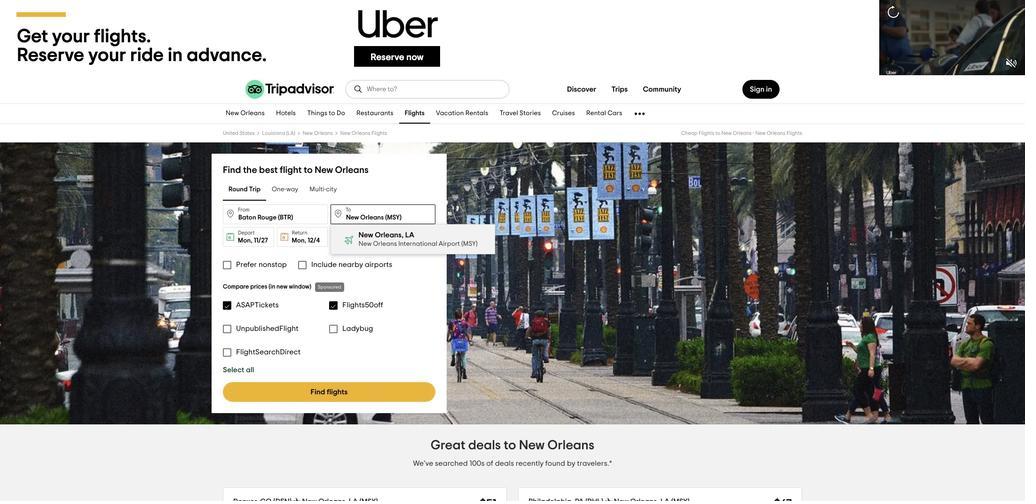 Task type: describe. For each thing, give the bounding box(es) containing it.
united
[[223, 131, 238, 136]]

travel stories
[[500, 110, 541, 117]]

flights link
[[399, 104, 430, 124]]

airports
[[365, 261, 392, 268]]

multi-
[[310, 186, 326, 193]]

community button
[[635, 80, 689, 99]]

(msy)
[[462, 241, 478, 247]]

orleans right -
[[767, 131, 785, 136]]

we've searched 100s of deals recently found by travelers.*
[[413, 460, 612, 467]]

rental cars
[[586, 110, 622, 117]]

orleans left -
[[733, 131, 752, 136]]

find flights button
[[223, 382, 435, 402]]

new up the recently
[[519, 439, 545, 452]]

to
[[346, 207, 351, 213]]

find for find the best flight to new orleans
[[223, 166, 241, 175]]

discover
[[567, 86, 596, 93]]

states
[[240, 131, 255, 136]]

do
[[337, 110, 345, 117]]

nearby
[[338, 261, 363, 268]]

city or airport text field for to
[[331, 205, 435, 224]]

of
[[486, 460, 493, 467]]

asaptickets
[[236, 301, 279, 309]]

cruises link
[[546, 104, 581, 124]]

flights right cheap
[[699, 131, 714, 136]]

great
[[431, 439, 465, 452]]

(la)
[[286, 131, 295, 136]]

window)
[[289, 284, 311, 290]]

hotels
[[276, 110, 296, 117]]

orleans down things to do link
[[314, 131, 333, 136]]

travelers
[[346, 230, 367, 235]]

united states
[[223, 131, 255, 136]]

city or airport text field for from
[[223, 205, 328, 224]]

new right -
[[755, 131, 766, 136]]

ladybug
[[342, 325, 373, 332]]

sponsored
[[318, 285, 341, 290]]

100s
[[469, 460, 485, 467]]

new orleans flights
[[340, 131, 387, 136]]

0 vertical spatial new orleans link
[[220, 104, 270, 124]]

searched
[[435, 460, 468, 467]]

stories
[[520, 110, 541, 117]]

return mon, 12/4
[[292, 230, 320, 244]]

tripadvisor image
[[245, 80, 334, 99]]

flights down restaurants link
[[371, 131, 387, 136]]

louisiana (la)
[[262, 131, 295, 136]]

,
[[348, 237, 350, 244]]

we've
[[413, 460, 433, 467]]

new up united
[[226, 110, 239, 117]]

find the best flight to new orleans
[[223, 166, 369, 175]]

mon, for mon, 12/4
[[292, 237, 306, 244]]

by
[[567, 460, 575, 467]]

cars
[[608, 110, 622, 117]]

one-
[[272, 186, 286, 193]]

find flights
[[311, 388, 348, 396]]

include
[[311, 261, 337, 268]]

united states link
[[223, 131, 255, 136]]

prefer nonstop
[[236, 261, 287, 268]]

select
[[223, 366, 244, 374]]

found
[[545, 460, 565, 467]]

rentals
[[465, 110, 488, 117]]

to right flight
[[304, 166, 313, 175]]

include nearby airports
[[311, 261, 392, 268]]

nonstop
[[259, 261, 287, 268]]

cruises
[[552, 110, 575, 117]]

flight
[[280, 166, 302, 175]]

vacation rentals
[[436, 110, 488, 117]]

unpublishedflight
[[236, 325, 298, 332]]

new
[[277, 284, 288, 290]]

the
[[243, 166, 257, 175]]

way
[[286, 186, 298, 193]]

to inside things to do link
[[329, 110, 335, 117]]

depart
[[238, 230, 255, 236]]

one-way
[[272, 186, 298, 193]]

travel
[[500, 110, 518, 117]]

economy
[[351, 237, 378, 244]]

compare
[[223, 284, 249, 290]]

new up multi-city
[[315, 166, 333, 175]]

city
[[326, 186, 337, 193]]

orleans up the by
[[547, 439, 594, 452]]

Search search field
[[367, 85, 501, 94]]

prefer
[[236, 261, 257, 268]]

community
[[643, 86, 681, 93]]

hotels link
[[270, 104, 301, 124]]



Task type: vqa. For each thing, say whether or not it's contained in the screenshot.
leftmost the City or Airport text field
yes



Task type: locate. For each thing, give the bounding box(es) containing it.
all
[[246, 366, 254, 374]]

to
[[329, 110, 335, 117], [715, 131, 720, 136], [304, 166, 313, 175], [504, 439, 516, 452]]

cheap
[[681, 131, 698, 136]]

flights down search search field
[[405, 110, 425, 117]]

rental
[[586, 110, 606, 117]]

0 vertical spatial find
[[223, 166, 241, 175]]

deals right of
[[495, 460, 514, 467]]

travelers 1 , economy
[[346, 230, 378, 244]]

1 vertical spatial deals
[[495, 460, 514, 467]]

round
[[229, 186, 248, 193]]

depart mon, 11/27
[[238, 230, 268, 244]]

new orleans flights link
[[340, 131, 387, 136]]

things to do link
[[301, 104, 351, 124]]

airport
[[439, 241, 460, 247]]

0 horizontal spatial city or airport text field
[[223, 205, 328, 224]]

things to do
[[307, 110, 345, 117]]

orleans down orleans,
[[373, 241, 397, 247]]

new orleans link up states
[[220, 104, 270, 124]]

trip
[[249, 186, 261, 193]]

louisiana
[[262, 131, 285, 136]]

travelers.*
[[577, 460, 612, 467]]

round trip
[[229, 186, 261, 193]]

louisiana (la) link
[[262, 131, 295, 136]]

orleans inside new orleans, la new orleans international airport (msy)
[[373, 241, 397, 247]]

flightsearchdirect
[[236, 348, 301, 356]]

new
[[226, 110, 239, 117], [303, 131, 313, 136], [340, 131, 351, 136], [721, 131, 732, 136], [755, 131, 766, 136], [315, 166, 333, 175], [359, 231, 373, 239], [359, 241, 372, 247], [519, 439, 545, 452]]

0 horizontal spatial new orleans link
[[220, 104, 270, 124]]

deals
[[468, 439, 501, 452], [495, 460, 514, 467]]

City or Airport text field
[[223, 205, 328, 224], [331, 205, 435, 224]]

new orleans
[[226, 110, 265, 117], [303, 131, 333, 136]]

return
[[292, 230, 307, 236]]

1 city or airport text field from the left
[[223, 205, 328, 224]]

12/4
[[308, 237, 320, 244]]

restaurants
[[356, 110, 393, 117]]

new right (la)
[[303, 131, 313, 136]]

flights right -
[[787, 131, 802, 136]]

advertisement region
[[0, 0, 1025, 75]]

search image
[[354, 85, 363, 94]]

la
[[405, 231, 414, 239]]

vacation rentals link
[[430, 104, 494, 124]]

to up "we've searched 100s of deals recently found by travelers.*"
[[504, 439, 516, 452]]

0 vertical spatial new orleans
[[226, 110, 265, 117]]

new orleans link down things
[[303, 131, 333, 136]]

1 horizontal spatial new orleans
[[303, 131, 333, 136]]

new orleans up states
[[226, 110, 265, 117]]

recently
[[516, 460, 544, 467]]

find for find flights
[[311, 388, 325, 396]]

to left do
[[329, 110, 335, 117]]

sign in
[[750, 86, 772, 93]]

orleans down restaurants link
[[352, 131, 370, 136]]

multi-city
[[310, 186, 337, 193]]

international
[[399, 241, 438, 247]]

select all
[[223, 366, 254, 374]]

orleans up states
[[240, 110, 265, 117]]

new down travelers on the left of the page
[[359, 241, 372, 247]]

sign
[[750, 86, 765, 93]]

city or airport text field up orleans,
[[331, 205, 435, 224]]

new orleans down things
[[303, 131, 333, 136]]

1 vertical spatial new orleans
[[303, 131, 333, 136]]

flights
[[405, 110, 425, 117], [371, 131, 387, 136], [699, 131, 714, 136], [787, 131, 802, 136]]

orleans up the city
[[335, 166, 369, 175]]

flights50off
[[342, 301, 383, 309]]

1 vertical spatial new orleans link
[[303, 131, 333, 136]]

find left "the" at the top left
[[223, 166, 241, 175]]

0 horizontal spatial mon,
[[238, 237, 252, 244]]

new orleans link
[[220, 104, 270, 124], [303, 131, 333, 136]]

city or airport text field down one-
[[223, 205, 328, 224]]

(in
[[269, 284, 275, 290]]

find
[[223, 166, 241, 175], [311, 388, 325, 396]]

orleans,
[[375, 231, 404, 239]]

deals up of
[[468, 439, 501, 452]]

new right , on the top left
[[359, 231, 373, 239]]

new orleans, la new orleans international airport (msy)
[[359, 231, 478, 247]]

flights
[[327, 388, 348, 396]]

mon,
[[238, 237, 252, 244], [292, 237, 306, 244]]

trips
[[611, 86, 628, 93]]

travel stories link
[[494, 104, 546, 124]]

rental cars link
[[581, 104, 628, 124]]

mon, down depart
[[238, 237, 252, 244]]

prices
[[250, 284, 267, 290]]

mon, inside depart mon, 11/27
[[238, 237, 252, 244]]

1 horizontal spatial new orleans link
[[303, 131, 333, 136]]

0 horizontal spatial find
[[223, 166, 241, 175]]

1 horizontal spatial mon,
[[292, 237, 306, 244]]

1 vertical spatial find
[[311, 388, 325, 396]]

None search field
[[346, 81, 509, 98]]

new down do
[[340, 131, 351, 136]]

compare prices (in new window)
[[223, 284, 311, 290]]

from
[[238, 207, 250, 213]]

best
[[259, 166, 278, 175]]

1
[[346, 237, 348, 244]]

find inside button
[[311, 388, 325, 396]]

1 mon, from the left
[[238, 237, 252, 244]]

new left -
[[721, 131, 732, 136]]

2 city or airport text field from the left
[[331, 205, 435, 224]]

vacation
[[436, 110, 464, 117]]

mon, inside return mon, 12/4
[[292, 237, 306, 244]]

great deals to new orleans
[[431, 439, 594, 452]]

trips button
[[604, 80, 635, 99]]

find left flights in the left of the page
[[311, 388, 325, 396]]

1 horizontal spatial find
[[311, 388, 325, 396]]

restaurants link
[[351, 104, 399, 124]]

mon, down return
[[292, 237, 306, 244]]

orleans
[[240, 110, 265, 117], [314, 131, 333, 136], [352, 131, 370, 136], [733, 131, 752, 136], [767, 131, 785, 136], [335, 166, 369, 175], [373, 241, 397, 247], [547, 439, 594, 452]]

0 horizontal spatial new orleans
[[226, 110, 265, 117]]

discover button
[[559, 80, 604, 99]]

cheap flights to new orleans - new orleans flights
[[681, 131, 802, 136]]

sign in link
[[742, 80, 780, 99]]

2 mon, from the left
[[292, 237, 306, 244]]

0 vertical spatial deals
[[468, 439, 501, 452]]

1 horizontal spatial city or airport text field
[[331, 205, 435, 224]]

in
[[766, 86, 772, 93]]

to right cheap
[[715, 131, 720, 136]]

mon, for mon, 11/27
[[238, 237, 252, 244]]



